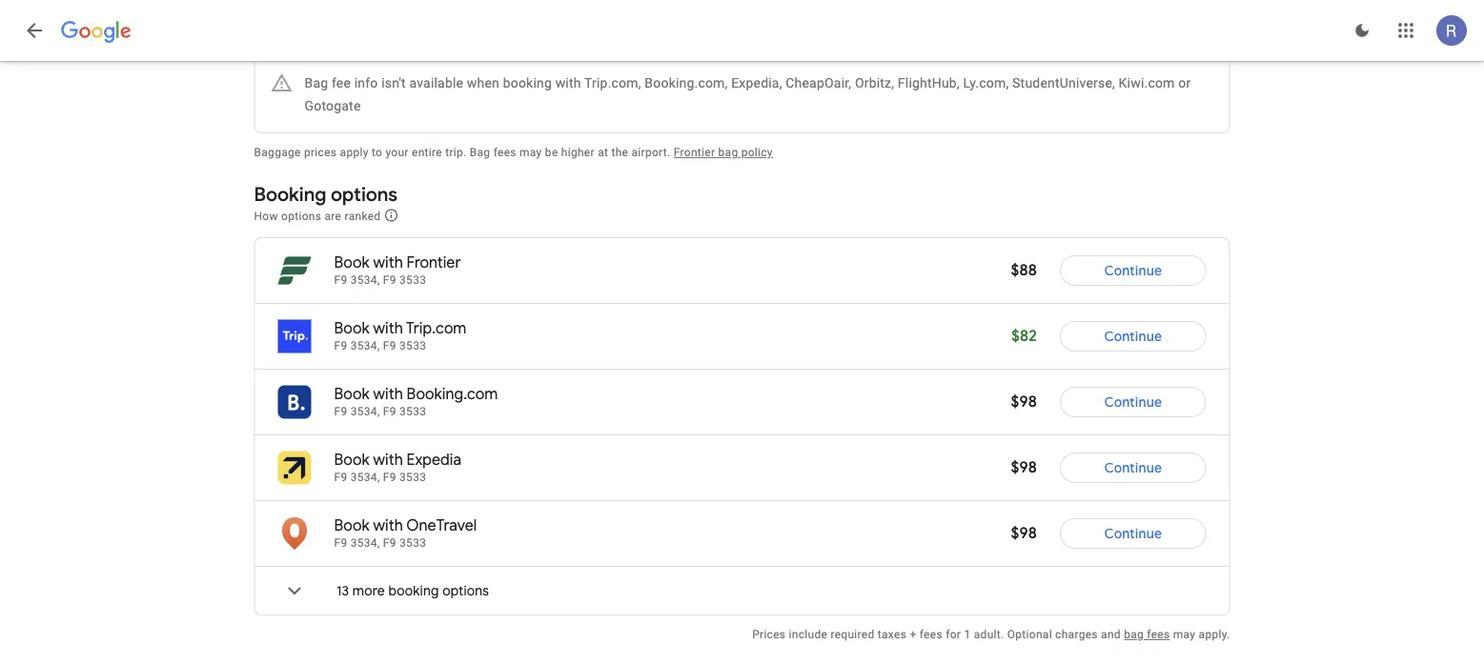 Task type: describe. For each thing, give the bounding box(es) containing it.
learn more about booking options image
[[384, 208, 399, 223]]

flight numbers f9 3534, f9 3533 text field for trip.com
[[334, 339, 426, 353]]

with inside bag fee info isn't available when booking with trip.com, booking.com, expedia, cheapoair, orbitz, flighthub, ly.com, studentuniverse, kiwi.com or gotogate
[[556, 75, 581, 91]]

how options are ranked
[[254, 209, 384, 223]]

and
[[1101, 628, 1121, 642]]

booking.com
[[407, 385, 498, 404]]

book for book with onetravel
[[334, 516, 370, 536]]

continue button for book with onetravel
[[1060, 511, 1207, 557]]

13 more booking options
[[337, 583, 489, 600]]

1 horizontal spatial frontier
[[674, 146, 715, 159]]

flight numbers f9 3534, f9 3533 text field for frontier
[[334, 274, 426, 287]]

2 horizontal spatial fees
[[1147, 628, 1170, 642]]

0 horizontal spatial fees
[[494, 146, 517, 159]]

3533 for frontier
[[400, 274, 426, 287]]

trip.
[[445, 146, 467, 159]]

airport.
[[632, 146, 671, 159]]

ly.com,
[[964, 75, 1009, 91]]

how
[[254, 209, 278, 223]]

bag inside bag fee info isn't available when booking with trip.com, booking.com, expedia, cheapoair, orbitz, flighthub, ly.com, studentuniverse, kiwi.com or gotogate
[[305, 75, 328, 91]]

isn't
[[382, 75, 406, 91]]

+
[[910, 628, 917, 642]]

apply
[[340, 146, 369, 159]]

bag fees button
[[1124, 628, 1170, 642]]

continue button for book with expedia
[[1060, 445, 1207, 491]]

2 horizontal spatial options
[[443, 583, 489, 600]]

available
[[410, 75, 464, 91]]

13
[[337, 583, 349, 600]]

prices include required taxes + fees for 1 adult. optional charges and bag fees may apply.
[[752, 628, 1230, 642]]

learn more about booking options element
[[384, 205, 399, 226]]

0 vertical spatial may
[[520, 146, 542, 159]]

cheapoair,
[[786, 75, 852, 91]]

Flight numbers F9 3534, F9 3533 text field
[[334, 537, 426, 550]]

book with trip.com f9 3534, f9 3533
[[334, 319, 467, 353]]

adult.
[[974, 628, 1004, 642]]

optional
[[1008, 628, 1053, 642]]

13 more booking options image
[[272, 568, 318, 614]]

3534, for book with frontier
[[351, 274, 380, 287]]

baggage prices apply to your entire trip.  bag fees may be higher at the airport. frontier bag policy
[[254, 146, 773, 159]]

expedia
[[407, 451, 462, 470]]

options for how
[[281, 209, 322, 223]]

continue for book with trip.com
[[1105, 328, 1162, 345]]

Flight numbers F9 3534, F9 3533 text field
[[334, 405, 426, 419]]

with for onetravel
[[373, 516, 403, 536]]

continue for book with expedia
[[1105, 460, 1162, 477]]

3534, for book with trip.com
[[351, 339, 380, 353]]

continue button for book with trip.com
[[1060, 314, 1207, 359]]

3534, for book with onetravel
[[351, 537, 380, 550]]

to
[[372, 146, 383, 159]]

with for frontier
[[373, 253, 403, 273]]

book with frontier f9 3534, f9 3533
[[334, 253, 461, 287]]

fee
[[332, 75, 351, 91]]

$82
[[1012, 327, 1037, 346]]

orbitz,
[[855, 75, 895, 91]]

book for book with frontier
[[334, 253, 370, 273]]

options for booking
[[331, 182, 398, 206]]

continue button for book with frontier
[[1060, 248, 1207, 294]]

book with expedia f9 3534, f9 3533
[[334, 451, 462, 484]]

gotogate
[[305, 98, 361, 113]]

continue for book with frontier
[[1105, 262, 1162, 279]]

are
[[325, 209, 342, 223]]

for
[[946, 628, 961, 642]]

expedia,
[[732, 75, 782, 91]]

policy
[[742, 146, 773, 159]]

0 vertical spatial bag
[[718, 146, 738, 159]]

98 US dollars text field
[[1011, 458, 1037, 478]]

more
[[353, 583, 385, 600]]

taxes
[[878, 628, 907, 642]]

frontier bag policy link
[[674, 146, 773, 159]]

booking
[[254, 182, 327, 206]]

studentuniverse,
[[1013, 75, 1116, 91]]

your
[[386, 146, 409, 159]]

continue for book with booking.com
[[1105, 394, 1162, 411]]



Task type: locate. For each thing, give the bounding box(es) containing it.
$98
[[1011, 392, 1037, 412], [1011, 458, 1037, 478], [1011, 524, 1037, 543]]

continue button
[[1060, 248, 1207, 294], [1060, 314, 1207, 359], [1060, 379, 1207, 425], [1060, 445, 1207, 491], [1060, 511, 1207, 557]]

3533 inside book with expedia f9 3534, f9 3533
[[400, 471, 426, 484]]

1 vertical spatial $98
[[1011, 458, 1037, 478]]

1 horizontal spatial fees
[[920, 628, 943, 642]]

with inside the 'book with onetravel f9 3534, f9 3533'
[[373, 516, 403, 536]]

bag fee info isn't available when booking with trip.com, booking.com, expedia, cheapoair, orbitz, flighthub, ly.com, studentuniverse, kiwi.com or gotogate
[[305, 75, 1191, 113]]

baggage
[[254, 146, 301, 159]]

3534, down "ranked"
[[351, 274, 380, 287]]

2 3534, from the top
[[351, 339, 380, 353]]

with down learn more about booking options image
[[373, 253, 403, 273]]

booking inside bag fee info isn't available when booking with trip.com, booking.com, expedia, cheapoair, orbitz, flighthub, ly.com, studentuniverse, kiwi.com or gotogate
[[503, 75, 552, 91]]

book with onetravel f9 3534, f9 3533
[[334, 516, 477, 550]]

options
[[331, 182, 398, 206], [281, 209, 322, 223], [443, 583, 489, 600]]

5 book from the top
[[334, 516, 370, 536]]

0 vertical spatial bag
[[305, 75, 328, 91]]

3534,
[[351, 274, 380, 287], [351, 339, 380, 353], [351, 405, 380, 419], [351, 471, 380, 484], [351, 537, 380, 550]]

0 horizontal spatial bag
[[305, 75, 328, 91]]

$98 down 98 us dollars text field
[[1011, 524, 1037, 543]]

bag left 'policy'
[[718, 146, 738, 159]]

booking right when on the top
[[503, 75, 552, 91]]

flight numbers f9 3534, f9 3533 text field down the expedia
[[334, 471, 426, 484]]

0 horizontal spatial bag
[[718, 146, 738, 159]]

trip.com
[[406, 319, 467, 338]]

at
[[598, 146, 609, 159]]

booking.com,
[[645, 75, 728, 91]]

4 3533 from the top
[[400, 471, 426, 484]]

3534, inside book with frontier f9 3534, f9 3533
[[351, 274, 380, 287]]

kiwi.com
[[1119, 75, 1175, 91]]

$98 up $98 text box
[[1011, 458, 1037, 478]]

with left trip.com,
[[556, 75, 581, 91]]

book up flight numbers f9 3534, f9 3533 text box
[[334, 385, 370, 404]]

book for book with trip.com
[[334, 319, 370, 338]]

0 horizontal spatial options
[[281, 209, 322, 223]]

1 horizontal spatial options
[[331, 182, 398, 206]]

entire
[[412, 146, 442, 159]]

change appearance image
[[1340, 8, 1385, 53]]

1 horizontal spatial may
[[1174, 628, 1196, 642]]

0 vertical spatial flight numbers f9 3534, f9 3533 text field
[[334, 274, 426, 287]]

1 horizontal spatial bag
[[1124, 628, 1144, 642]]

98 US dollars text field
[[1011, 524, 1037, 543]]

2 vertical spatial options
[[443, 583, 489, 600]]

onetravel
[[406, 516, 477, 536]]

info
[[354, 75, 378, 91]]

5 continue from the top
[[1105, 525, 1162, 543]]

fees right and
[[1147, 628, 1170, 642]]

1 horizontal spatial booking
[[503, 75, 552, 91]]

1 3534, from the top
[[351, 274, 380, 287]]

3534, up book with expedia f9 3534, f9 3533
[[351, 405, 380, 419]]

flight numbers f9 3534, f9 3533 text field for expedia
[[334, 471, 426, 484]]

booking
[[503, 75, 552, 91], [389, 583, 439, 600]]

with inside book with trip.com f9 3534, f9 3533
[[373, 319, 403, 338]]

frontier up trip.com
[[407, 253, 461, 273]]

5 3533 from the top
[[400, 537, 426, 550]]

list item
[[255, 0, 1230, 5]]

3534, for book with booking.com
[[351, 405, 380, 419]]

1 vertical spatial bag
[[1124, 628, 1144, 642]]

continue for book with onetravel
[[1105, 525, 1162, 543]]

book down "ranked"
[[334, 253, 370, 273]]

book up flight numbers f9 3534, f9 3533 text field
[[334, 516, 370, 536]]

continue
[[1105, 262, 1162, 279], [1105, 328, 1162, 345], [1105, 394, 1162, 411], [1105, 460, 1162, 477], [1105, 525, 1162, 543]]

3533 for trip.com
[[400, 339, 426, 353]]

1 book from the top
[[334, 253, 370, 273]]

prices
[[304, 146, 337, 159]]

with inside book with expedia f9 3534, f9 3533
[[373, 451, 403, 470]]

frontier
[[674, 146, 715, 159], [407, 253, 461, 273]]

3534, inside book with booking.com f9 3534, f9 3533
[[351, 405, 380, 419]]

frontier right airport.
[[674, 146, 715, 159]]

book for book with expedia
[[334, 451, 370, 470]]

1 vertical spatial bag
[[470, 146, 490, 159]]

trip.com,
[[585, 75, 641, 91]]

4 continue from the top
[[1105, 460, 1162, 477]]

2 $98 from the top
[[1011, 458, 1037, 478]]

1 3533 from the top
[[400, 274, 426, 287]]

3 book from the top
[[334, 385, 370, 404]]

2 flight numbers f9 3534, f9 3533 text field from the top
[[334, 339, 426, 353]]

book inside book with expedia f9 3534, f9 3533
[[334, 451, 370, 470]]

0 vertical spatial options
[[331, 182, 398, 206]]

3 $98 from the top
[[1011, 524, 1037, 543]]

3534, up flight numbers f9 3534, f9 3533 text box
[[351, 339, 380, 353]]

1 vertical spatial options
[[281, 209, 322, 223]]

with left trip.com
[[373, 319, 403, 338]]

book inside book with booking.com f9 3534, f9 3533
[[334, 385, 370, 404]]

book inside book with trip.com f9 3534, f9 3533
[[334, 319, 370, 338]]

82 US dollars text field
[[1012, 327, 1037, 346]]

$98 for booking.com
[[1011, 392, 1037, 412]]

3533 inside book with frontier f9 3534, f9 3533
[[400, 274, 426, 287]]

1 $98 from the top
[[1011, 392, 1037, 412]]

when
[[467, 75, 500, 91]]

1 flight numbers f9 3534, f9 3533 text field from the top
[[334, 274, 426, 287]]

f9
[[334, 274, 348, 287], [383, 274, 396, 287], [334, 339, 348, 353], [383, 339, 396, 353], [334, 405, 348, 419], [383, 405, 396, 419], [334, 471, 348, 484], [383, 471, 396, 484], [334, 537, 348, 550], [383, 537, 396, 550]]

2 book from the top
[[334, 319, 370, 338]]

3533 inside the 'book with onetravel f9 3534, f9 3533'
[[400, 537, 426, 550]]

2 vertical spatial flight numbers f9 3534, f9 3533 text field
[[334, 471, 426, 484]]

5 continue button from the top
[[1060, 511, 1207, 557]]

ranked
[[345, 209, 381, 223]]

3534, up 'more'
[[351, 537, 380, 550]]

4 continue button from the top
[[1060, 445, 1207, 491]]

3 flight numbers f9 3534, f9 3533 text field from the top
[[334, 471, 426, 484]]

3534, down flight numbers f9 3534, f9 3533 text box
[[351, 471, 380, 484]]

required
[[831, 628, 875, 642]]

2 continue from the top
[[1105, 328, 1162, 345]]

3534, inside the 'book with onetravel f9 3534, f9 3533'
[[351, 537, 380, 550]]

prices
[[752, 628, 786, 642]]

1 vertical spatial flight numbers f9 3534, f9 3533 text field
[[334, 339, 426, 353]]

with left the expedia
[[373, 451, 403, 470]]

0 horizontal spatial may
[[520, 146, 542, 159]]

88 US dollars text field
[[1011, 261, 1037, 280]]

Flight numbers F9 3534, F9 3533 text field
[[334, 274, 426, 287], [334, 339, 426, 353], [334, 471, 426, 484]]

2 continue button from the top
[[1060, 314, 1207, 359]]

go back image
[[23, 19, 46, 42]]

fees
[[494, 146, 517, 159], [920, 628, 943, 642], [1147, 628, 1170, 642]]

list
[[255, 0, 1230, 5]]

frontier inside book with frontier f9 3534, f9 3533
[[407, 253, 461, 273]]

continue button for book with booking.com
[[1060, 379, 1207, 425]]

charges
[[1056, 628, 1098, 642]]

1 vertical spatial booking
[[389, 583, 439, 600]]

$98 for onetravel
[[1011, 524, 1037, 543]]

1 vertical spatial may
[[1174, 628, 1196, 642]]

may left be at the left top
[[520, 146, 542, 159]]

be
[[545, 146, 558, 159]]

options up "ranked"
[[331, 182, 398, 206]]

3533 for onetravel
[[400, 537, 426, 550]]

the
[[612, 146, 629, 159]]

book down flight numbers f9 3534, f9 3533 text box
[[334, 451, 370, 470]]

book for book with booking.com
[[334, 385, 370, 404]]

3533 down trip.com
[[400, 339, 426, 353]]

with for booking.com
[[373, 385, 403, 404]]

with for trip.com
[[373, 319, 403, 338]]

or
[[1179, 75, 1191, 91]]

$98 for expedia
[[1011, 458, 1037, 478]]

2 3533 from the top
[[400, 339, 426, 353]]

with up flight numbers f9 3534, f9 3533 text field
[[373, 516, 403, 536]]

bag left fee
[[305, 75, 328, 91]]

booking options
[[254, 182, 398, 206]]

$88
[[1011, 261, 1037, 280]]

fees left be at the left top
[[494, 146, 517, 159]]

book with booking.com f9 3534, f9 3533
[[334, 385, 498, 419]]

1 continue from the top
[[1105, 262, 1162, 279]]

bag
[[718, 146, 738, 159], [1124, 628, 1144, 642]]

98 US dollars text field
[[1011, 392, 1037, 412]]

3534, for book with expedia
[[351, 471, 380, 484]]

bag
[[305, 75, 328, 91], [470, 146, 490, 159]]

0 vertical spatial $98
[[1011, 392, 1037, 412]]

options down onetravel
[[443, 583, 489, 600]]

higher
[[561, 146, 595, 159]]

0 vertical spatial booking
[[503, 75, 552, 91]]

with inside book with booking.com f9 3534, f9 3533
[[373, 385, 403, 404]]

3533 for booking.com
[[400, 405, 426, 419]]

3533 down onetravel
[[400, 537, 426, 550]]

3533 inside book with booking.com f9 3534, f9 3533
[[400, 405, 426, 419]]

book inside the 'book with onetravel f9 3534, f9 3533'
[[334, 516, 370, 536]]

3 continue button from the top
[[1060, 379, 1207, 425]]

flight numbers f9 3534, f9 3533 text field up book with trip.com f9 3534, f9 3533
[[334, 274, 426, 287]]

3533 inside book with trip.com f9 3534, f9 3533
[[400, 339, 426, 353]]

4 book from the top
[[334, 451, 370, 470]]

3534, inside book with trip.com f9 3534, f9 3533
[[351, 339, 380, 353]]

fees right the +
[[920, 628, 943, 642]]

0 horizontal spatial booking
[[389, 583, 439, 600]]

3534, inside book with expedia f9 3534, f9 3533
[[351, 471, 380, 484]]

4 3534, from the top
[[351, 471, 380, 484]]

bag right trip.
[[470, 146, 490, 159]]

with
[[556, 75, 581, 91], [373, 253, 403, 273], [373, 319, 403, 338], [373, 385, 403, 404], [373, 451, 403, 470], [373, 516, 403, 536]]

3 3534, from the top
[[351, 405, 380, 419]]

flighthub,
[[898, 75, 960, 91]]

with inside book with frontier f9 3534, f9 3533
[[373, 253, 403, 273]]

apply.
[[1199, 628, 1230, 642]]

3 continue from the top
[[1105, 394, 1162, 411]]

bag right and
[[1124, 628, 1144, 642]]

book
[[334, 253, 370, 273], [334, 319, 370, 338], [334, 385, 370, 404], [334, 451, 370, 470], [334, 516, 370, 536]]

3533
[[400, 274, 426, 287], [400, 339, 426, 353], [400, 405, 426, 419], [400, 471, 426, 484], [400, 537, 426, 550]]

3 3533 from the top
[[400, 405, 426, 419]]

$98 up 98 us dollars text field
[[1011, 392, 1037, 412]]

2 vertical spatial $98
[[1011, 524, 1037, 543]]

1
[[964, 628, 971, 642]]

3533 down the expedia
[[400, 471, 426, 484]]

3533 down booking.com
[[400, 405, 426, 419]]

3533 for expedia
[[400, 471, 426, 484]]

1 continue button from the top
[[1060, 248, 1207, 294]]

with for expedia
[[373, 451, 403, 470]]

booking right 'more'
[[389, 583, 439, 600]]

1 vertical spatial frontier
[[407, 253, 461, 273]]

with up flight numbers f9 3534, f9 3533 text box
[[373, 385, 403, 404]]

0 horizontal spatial frontier
[[407, 253, 461, 273]]

0 vertical spatial frontier
[[674, 146, 715, 159]]

5 3534, from the top
[[351, 537, 380, 550]]

book inside book with frontier f9 3534, f9 3533
[[334, 253, 370, 273]]

options down booking
[[281, 209, 322, 223]]

flight numbers f9 3534, f9 3533 text field down trip.com
[[334, 339, 426, 353]]

may
[[520, 146, 542, 159], [1174, 628, 1196, 642]]

book down book with frontier f9 3534, f9 3533
[[334, 319, 370, 338]]

include
[[789, 628, 828, 642]]

1 horizontal spatial bag
[[470, 146, 490, 159]]

may left 'apply.'
[[1174, 628, 1196, 642]]

3533 up trip.com
[[400, 274, 426, 287]]



Task type: vqa. For each thing, say whether or not it's contained in the screenshot.
1st Photos list from the bottom
no



